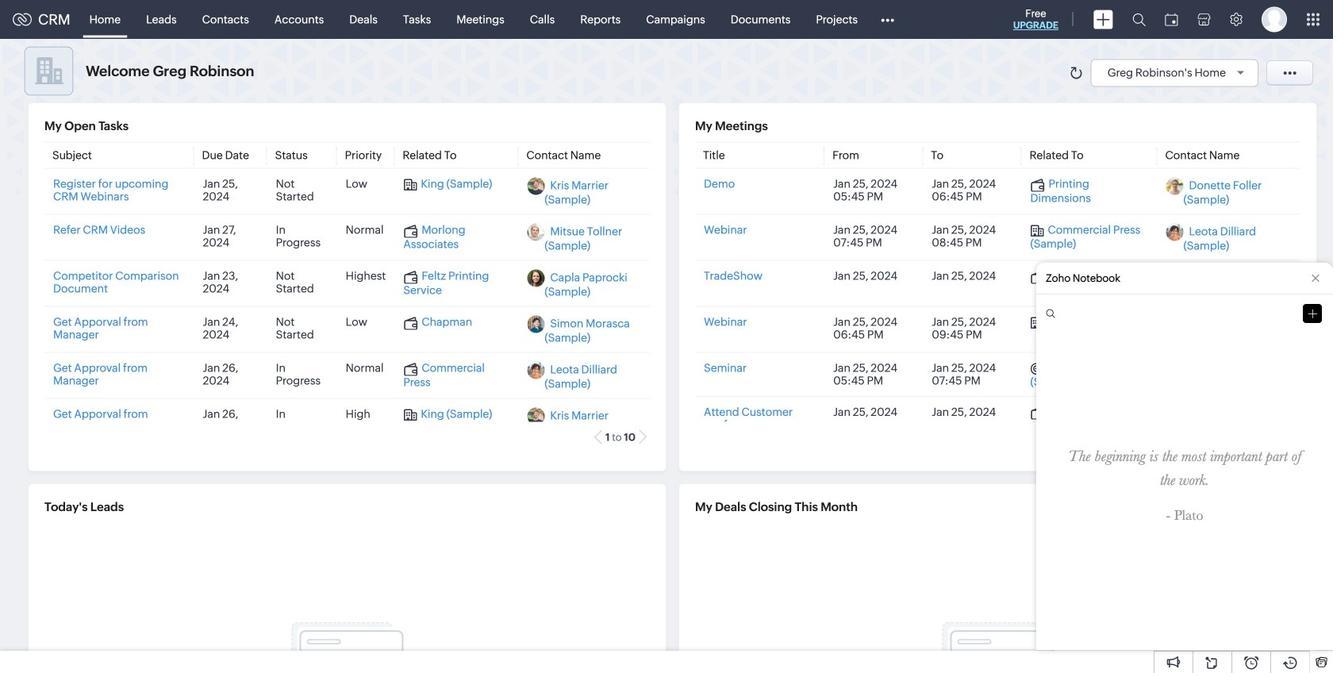 Task type: vqa. For each thing, say whether or not it's contained in the screenshot.
Control inside the dropdown button
no



Task type: locate. For each thing, give the bounding box(es) containing it.
Other Modules field
[[871, 7, 905, 32]]

profile element
[[1253, 0, 1297, 39]]

logo image
[[13, 13, 32, 26]]

create menu image
[[1094, 10, 1114, 29]]



Task type: describe. For each thing, give the bounding box(es) containing it.
profile image
[[1262, 7, 1288, 32]]

search element
[[1123, 0, 1156, 39]]

create menu element
[[1084, 0, 1123, 39]]

calendar image
[[1165, 13, 1179, 26]]

search image
[[1133, 13, 1146, 26]]



